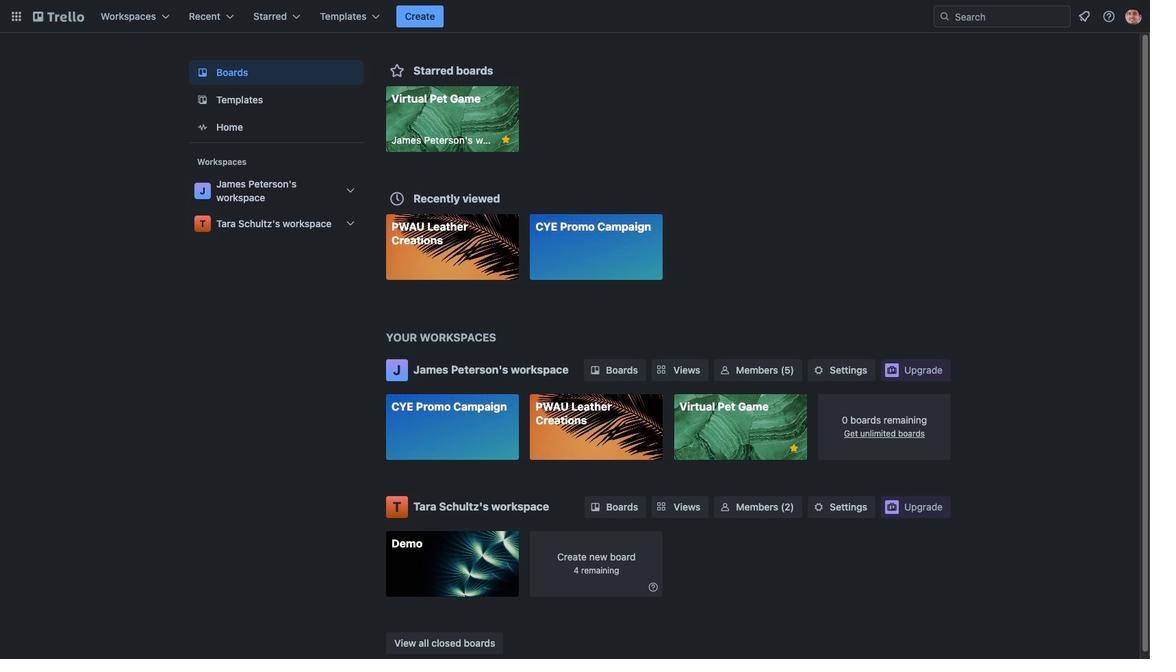 Task type: vqa. For each thing, say whether or not it's contained in the screenshot.
Add board image
no



Task type: describe. For each thing, give the bounding box(es) containing it.
sm image
[[589, 500, 602, 514]]

Search field
[[934, 5, 1071, 27]]

open information menu image
[[1102, 10, 1116, 23]]

template board image
[[194, 92, 211, 108]]

0 horizontal spatial click to unstar this board. it will be removed from your starred list. image
[[500, 134, 512, 146]]

james peterson (jamespeterson93) image
[[1126, 8, 1142, 25]]



Task type: locate. For each thing, give the bounding box(es) containing it.
0 notifications image
[[1076, 8, 1093, 25]]

search image
[[939, 11, 950, 22]]

primary element
[[0, 0, 1150, 33]]

click to unstar this board. it will be removed from your starred list. image
[[500, 134, 512, 146], [788, 442, 800, 455]]

1 horizontal spatial click to unstar this board. it will be removed from your starred list. image
[[788, 442, 800, 455]]

sm image
[[588, 364, 602, 377], [718, 364, 732, 377], [812, 364, 826, 377], [718, 500, 732, 514], [812, 500, 826, 514], [646, 580, 660, 594]]

1 vertical spatial click to unstar this board. it will be removed from your starred list. image
[[788, 442, 800, 455]]

board image
[[194, 64, 211, 81]]

back to home image
[[33, 5, 84, 27]]

home image
[[194, 119, 211, 136]]

0 vertical spatial click to unstar this board. it will be removed from your starred list. image
[[500, 134, 512, 146]]



